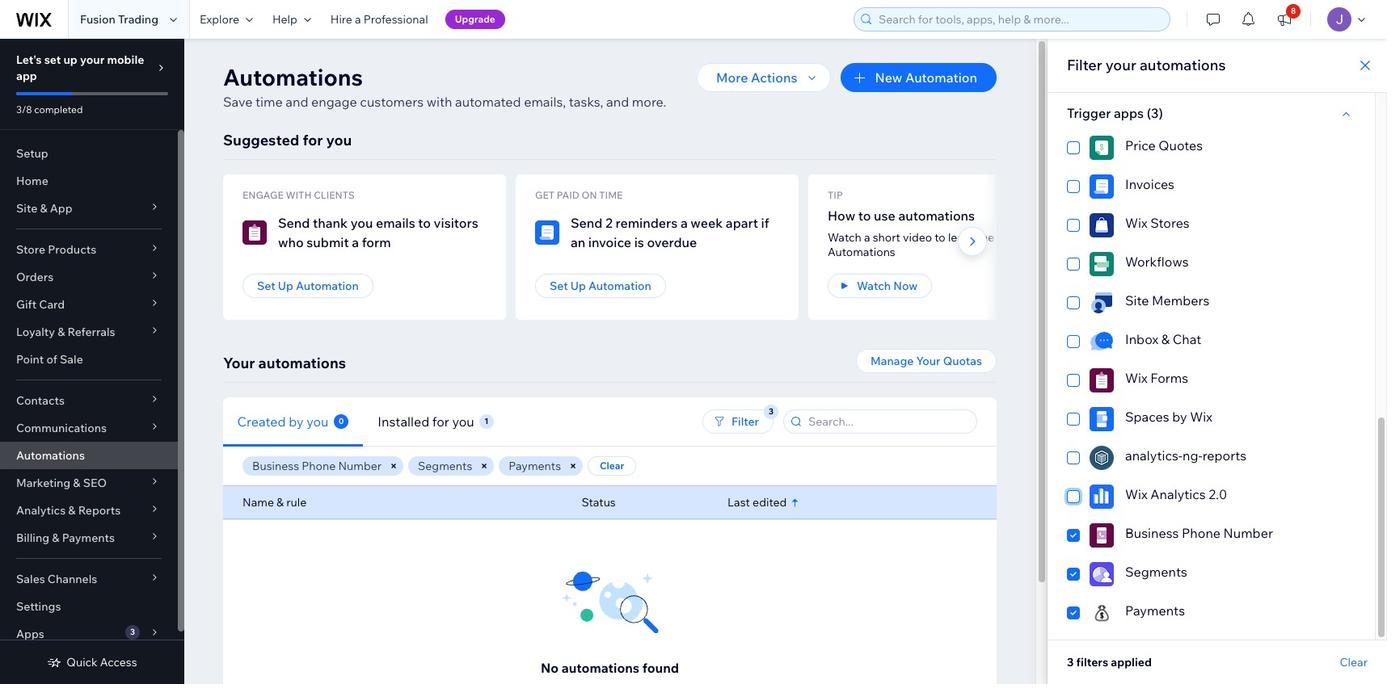 Task type: locate. For each thing, give the bounding box(es) containing it.
0 horizontal spatial 3
[[130, 627, 135, 638]]

week
[[691, 215, 723, 231]]

a left form on the top of page
[[352, 234, 359, 251]]

automation down invoice
[[589, 279, 652, 294]]

engage with clients
[[243, 189, 355, 201]]

0 horizontal spatial number
[[338, 459, 382, 474]]

a
[[355, 12, 361, 27], [681, 215, 688, 231], [864, 230, 870, 245], [352, 234, 359, 251]]

1 set up automation from the left
[[257, 279, 359, 294]]

you up form on the top of page
[[351, 215, 373, 231]]

& inside popup button
[[52, 531, 59, 546]]

Price Quotes checkbox
[[1067, 136, 1356, 160]]

1 horizontal spatial analytics
[[1151, 487, 1206, 503]]

category image
[[1090, 136, 1114, 160], [1090, 175, 1114, 199], [1090, 213, 1114, 238], [243, 221, 267, 245], [1090, 369, 1114, 393], [1090, 485, 1114, 509]]

& left chat
[[1162, 332, 1170, 348]]

1 vertical spatial business phone number
[[1126, 526, 1273, 542]]

0 vertical spatial clear button
[[588, 457, 636, 476]]

2 set up automation button from the left
[[535, 274, 666, 298]]

1 vertical spatial clear button
[[1340, 656, 1368, 670]]

1 vertical spatial filter
[[732, 415, 759, 429]]

automations inside the tip how to use automations watch a short video to learn the basics of wix automations
[[828, 245, 896, 260]]

segments down business phone number option
[[1126, 564, 1188, 581]]

1 vertical spatial business
[[1126, 526, 1179, 542]]

1 horizontal spatial your
[[1106, 56, 1137, 74]]

1 vertical spatial automations
[[828, 245, 896, 260]]

category image for spaces by wix
[[1090, 408, 1114, 432]]

1 set from the left
[[257, 279, 275, 294]]

contacts
[[16, 394, 65, 408]]

of right the basics
[[1033, 230, 1044, 245]]

1 vertical spatial analytics
[[16, 504, 66, 518]]

apart
[[726, 215, 758, 231]]

0 horizontal spatial your
[[223, 354, 255, 373]]

set up automation button down who
[[243, 274, 373, 298]]

to left learn
[[935, 230, 946, 245]]

0 vertical spatial analytics
[[1151, 487, 1206, 503]]

1 horizontal spatial segments
[[1126, 564, 1188, 581]]

category image inside list
[[535, 221, 560, 245]]

1 horizontal spatial for
[[432, 414, 449, 430]]

wix inside wix stores checkbox
[[1126, 215, 1148, 231]]

0 horizontal spatial filter
[[732, 415, 759, 429]]

business up name & rule
[[252, 459, 299, 474]]

0 horizontal spatial automations
[[16, 449, 85, 463]]

professional
[[364, 12, 428, 27]]

automation down submit
[[296, 279, 359, 294]]

setup link
[[0, 140, 178, 167]]

0 horizontal spatial payments
[[62, 531, 115, 546]]

Invoices checkbox
[[1067, 175, 1356, 199]]

1 horizontal spatial business
[[1126, 526, 1179, 542]]

0 horizontal spatial of
[[46, 353, 57, 367]]

0 horizontal spatial to
[[418, 215, 431, 231]]

filter inside filter button
[[732, 415, 759, 429]]

analytics inside "dropdown button"
[[16, 504, 66, 518]]

get
[[535, 189, 555, 201]]

wix for wix analytics 2.0
[[1126, 487, 1148, 503]]

you left 1
[[452, 414, 474, 430]]

marketing & seo
[[16, 476, 107, 491]]

hire a professional link
[[321, 0, 438, 39]]

business phone number up rule
[[252, 459, 382, 474]]

& right billing
[[52, 531, 59, 546]]

0 horizontal spatial up
[[278, 279, 293, 294]]

1 horizontal spatial of
[[1033, 230, 1044, 245]]

a left the week
[[681, 215, 688, 231]]

app
[[50, 201, 72, 216]]

1 vertical spatial phone
[[1182, 526, 1221, 542]]

0 vertical spatial business phone number
[[252, 459, 382, 474]]

wix inside the tip how to use automations watch a short video to learn the basics of wix automations
[[1046, 230, 1066, 245]]

more
[[716, 70, 748, 86]]

2 horizontal spatial automation
[[906, 70, 978, 86]]

analytics down marketing
[[16, 504, 66, 518]]

3 inside sidebar element
[[130, 627, 135, 638]]

& right loyalty
[[58, 325, 65, 340]]

2 vertical spatial payments
[[1126, 603, 1185, 619]]

let's
[[16, 53, 42, 67]]

to right the emails
[[418, 215, 431, 231]]

1 horizontal spatial set
[[550, 279, 568, 294]]

send thank you emails to visitors who submit a form
[[278, 215, 478, 251]]

category image
[[535, 221, 560, 245], [1090, 252, 1114, 277], [1090, 408, 1114, 432], [1090, 446, 1114, 471], [1090, 524, 1114, 548], [1090, 563, 1114, 587], [1090, 602, 1114, 626]]

by inside 'checkbox'
[[1173, 409, 1187, 425]]

automations up created by you on the bottom left of the page
[[258, 354, 346, 373]]

1 horizontal spatial up
[[571, 279, 586, 294]]

and right 'time'
[[286, 94, 308, 110]]

2 set up automation from the left
[[550, 279, 652, 294]]

0 vertical spatial clear
[[600, 460, 624, 472]]

tab list
[[223, 397, 617, 447]]

for for installed
[[432, 414, 449, 430]]

automations
[[223, 63, 363, 91], [828, 245, 896, 260], [16, 449, 85, 463]]

category image left "wix analytics 2.0"
[[1090, 485, 1114, 509]]

channels
[[48, 572, 97, 587]]

automations inside sidebar element
[[16, 449, 85, 463]]

3 left filters
[[1067, 656, 1074, 670]]

0 vertical spatial automations
[[223, 63, 363, 91]]

1 horizontal spatial automations
[[223, 63, 363, 91]]

more actions
[[716, 70, 798, 86]]

new automation
[[875, 70, 978, 86]]

& for analytics
[[68, 504, 76, 518]]

your up trigger apps (3)
[[1106, 56, 1137, 74]]

number down 0
[[338, 459, 382, 474]]

filters
[[1077, 656, 1109, 670]]

help button
[[263, 0, 321, 39]]

1 horizontal spatial 3
[[1067, 656, 1074, 670]]

referrals
[[68, 325, 115, 340]]

0 vertical spatial 3
[[130, 627, 135, 638]]

by inside tab list
[[289, 414, 304, 430]]

engage
[[243, 189, 284, 201]]

1 horizontal spatial clear button
[[1340, 656, 1368, 670]]

card
[[39, 298, 65, 312]]

your right up
[[80, 53, 105, 67]]

0 horizontal spatial clear button
[[588, 457, 636, 476]]

automations for automations
[[16, 449, 85, 463]]

category image down trigger
[[1090, 136, 1114, 160]]

1 horizontal spatial phone
[[1182, 526, 1221, 542]]

for down engage
[[303, 131, 323, 150]]

automation inside new automation button
[[906, 70, 978, 86]]

number inside business phone number option
[[1224, 526, 1273, 542]]

get paid on time
[[535, 189, 623, 201]]

send up an
[[571, 215, 603, 231]]

1 vertical spatial site
[[1126, 293, 1149, 309]]

0 vertical spatial icon image
[[1090, 291, 1114, 315]]

site down home
[[16, 201, 37, 216]]

by right spaces
[[1173, 409, 1187, 425]]

send for submit
[[278, 215, 310, 231]]

set
[[44, 53, 61, 67]]

Site Members checkbox
[[1067, 291, 1356, 315]]

overdue
[[647, 234, 697, 251]]

Search... field
[[804, 411, 972, 433]]

set up automation
[[257, 279, 359, 294], [550, 279, 652, 294]]

filter for filter your automations
[[1067, 56, 1103, 74]]

use
[[874, 208, 896, 224]]

0 horizontal spatial automation
[[296, 279, 359, 294]]

business down "wix analytics 2.0"
[[1126, 526, 1179, 542]]

and
[[286, 94, 308, 110], [606, 94, 629, 110]]

1 vertical spatial segments
[[1126, 564, 1188, 581]]

2 horizontal spatial automations
[[828, 245, 896, 260]]

2 your from the left
[[917, 354, 941, 369]]

& left app
[[40, 201, 47, 216]]

analytics-ng-reports checkbox
[[1067, 446, 1356, 471]]

wix right the basics
[[1046, 230, 1066, 245]]

a inside send 2 reminders a week apart if an invoice is overdue
[[681, 215, 688, 231]]

for right installed
[[432, 414, 449, 430]]

business phone number
[[252, 459, 382, 474], [1126, 526, 1273, 542]]

3 for 3 filters applied
[[1067, 656, 1074, 670]]

to
[[859, 208, 871, 224], [418, 215, 431, 231], [935, 230, 946, 245]]

0 horizontal spatial send
[[278, 215, 310, 231]]

category image left who
[[243, 221, 267, 245]]

list
[[223, 175, 1384, 320]]

wix stores
[[1126, 215, 1190, 231]]

analytics & reports
[[16, 504, 121, 518]]

category image inside list
[[243, 221, 267, 245]]

category image for invoices
[[1090, 175, 1114, 199]]

category image left invoices
[[1090, 175, 1114, 199]]

3 up access
[[130, 627, 135, 638]]

automations up video
[[899, 208, 975, 224]]

1 horizontal spatial send
[[571, 215, 603, 231]]

set up automation button down invoice
[[535, 274, 666, 298]]

tab list containing created by you
[[223, 397, 617, 447]]

analytics down analytics-ng-reports at right bottom
[[1151, 487, 1206, 503]]

2 vertical spatial automations
[[16, 449, 85, 463]]

a left short
[[864, 230, 870, 245]]

phone inside option
[[1182, 526, 1221, 542]]

you left 0
[[307, 414, 329, 430]]

your up created
[[223, 354, 255, 373]]

0 horizontal spatial analytics
[[16, 504, 66, 518]]

wix left stores at the right of page
[[1126, 215, 1148, 231]]

contacts button
[[0, 387, 178, 415]]

0 vertical spatial site
[[16, 201, 37, 216]]

& inside 'dropdown button'
[[73, 476, 80, 491]]

up down an
[[571, 279, 586, 294]]

automations right no on the bottom
[[562, 661, 640, 677]]

0 horizontal spatial by
[[289, 414, 304, 430]]

8
[[1291, 6, 1296, 16]]

automation for send thank you emails to visitors who submit a form
[[296, 279, 359, 294]]

set up automation button for submit
[[243, 274, 373, 298]]

of
[[1033, 230, 1044, 245], [46, 353, 57, 367]]

analytics & reports button
[[0, 497, 178, 525]]

1 up from the left
[[278, 279, 293, 294]]

1
[[484, 416, 489, 427]]

tip how to use automations watch a short video to learn the basics of wix automations
[[828, 189, 1066, 260]]

& inside dropdown button
[[40, 201, 47, 216]]

set up automation down who
[[257, 279, 359, 294]]

segments down installed for you
[[418, 459, 472, 474]]

invoice
[[589, 234, 632, 251]]

0 horizontal spatial your
[[80, 53, 105, 67]]

3 for 3
[[130, 627, 135, 638]]

2 and from the left
[[606, 94, 629, 110]]

(3)
[[1147, 105, 1163, 121]]

0 vertical spatial filter
[[1067, 56, 1103, 74]]

number
[[338, 459, 382, 474], [1224, 526, 1273, 542]]

last edited
[[728, 496, 787, 510]]

number down 2.0 on the bottom
[[1224, 526, 1273, 542]]

1 horizontal spatial and
[[606, 94, 629, 110]]

watch down the how
[[828, 230, 862, 245]]

& inside option
[[1162, 332, 1170, 348]]

wix for wix stores
[[1126, 215, 1148, 231]]

set up automation down invoice
[[550, 279, 652, 294]]

1 icon image from the top
[[1090, 291, 1114, 315]]

analytics-
[[1126, 448, 1183, 464]]

& inside dropdown button
[[58, 325, 65, 340]]

category image for wix analytics 2.0
[[1090, 485, 1114, 509]]

for for suggested
[[303, 131, 323, 150]]

icon image
[[1090, 291, 1114, 315], [1090, 330, 1114, 354]]

wix left forms
[[1126, 370, 1148, 386]]

Business Phone Number checkbox
[[1067, 524, 1356, 548]]

wix down analytics-
[[1126, 487, 1148, 503]]

& left reports on the bottom
[[68, 504, 76, 518]]

1 horizontal spatial set up automation
[[550, 279, 652, 294]]

0 horizontal spatial set
[[257, 279, 275, 294]]

phone down wix analytics 2.0 checkbox
[[1182, 526, 1221, 542]]

& for name
[[277, 496, 284, 510]]

0 horizontal spatial business phone number
[[252, 459, 382, 474]]

1 horizontal spatial site
[[1126, 293, 1149, 309]]

0 horizontal spatial set up automation button
[[243, 274, 373, 298]]

automations link
[[0, 442, 178, 470]]

store
[[16, 243, 45, 257]]

1 vertical spatial for
[[432, 414, 449, 430]]

category image left wix forms on the bottom of page
[[1090, 369, 1114, 393]]

of left sale
[[46, 353, 57, 367]]

1 horizontal spatial filter
[[1067, 56, 1103, 74]]

site for site members
[[1126, 293, 1149, 309]]

& left rule
[[277, 496, 284, 510]]

1 horizontal spatial your
[[917, 354, 941, 369]]

analytics
[[1151, 487, 1206, 503], [16, 504, 66, 518]]

business
[[252, 459, 299, 474], [1126, 526, 1179, 542]]

by for spaces
[[1173, 409, 1187, 425]]

1 horizontal spatial by
[[1173, 409, 1187, 425]]

wix for wix forms
[[1126, 370, 1148, 386]]

your left quotas
[[917, 354, 941, 369]]

site inside checkbox
[[1126, 293, 1149, 309]]

basics
[[997, 230, 1031, 245]]

installed
[[378, 414, 430, 430]]

0 horizontal spatial set up automation
[[257, 279, 359, 294]]

sales channels button
[[0, 566, 178, 593]]

0 horizontal spatial business
[[252, 459, 299, 474]]

0 horizontal spatial segments
[[418, 459, 472, 474]]

2 horizontal spatial to
[[935, 230, 946, 245]]

& for billing
[[52, 531, 59, 546]]

billing & payments
[[16, 531, 115, 546]]

send inside send thank you emails to visitors who submit a form
[[278, 215, 310, 231]]

completed
[[34, 103, 83, 116]]

2 up from the left
[[571, 279, 586, 294]]

1 horizontal spatial clear
[[1340, 656, 1368, 670]]

fusion trading
[[80, 12, 158, 27]]

a right hire
[[355, 12, 361, 27]]

apps
[[1114, 105, 1144, 121]]

0 horizontal spatial for
[[303, 131, 323, 150]]

marketing
[[16, 476, 70, 491]]

& for site
[[40, 201, 47, 216]]

1 vertical spatial number
[[1224, 526, 1273, 542]]

is
[[634, 234, 644, 251]]

1 vertical spatial icon image
[[1090, 330, 1114, 354]]

automations up 'time'
[[223, 63, 363, 91]]

sales
[[16, 572, 45, 587]]

of inside the tip how to use automations watch a short video to learn the basics of wix automations
[[1033, 230, 1044, 245]]

1 send from the left
[[278, 215, 310, 231]]

your inside button
[[917, 354, 941, 369]]

segments
[[418, 459, 472, 474], [1126, 564, 1188, 581]]

automations up marketing
[[16, 449, 85, 463]]

if
[[761, 215, 769, 231]]

watch inside the tip how to use automations watch a short video to learn the basics of wix automations
[[828, 230, 862, 245]]

by for created
[[289, 414, 304, 430]]

wix down wix forms option
[[1190, 409, 1213, 425]]

0 vertical spatial of
[[1033, 230, 1044, 245]]

reports
[[1203, 448, 1247, 464]]

2 horizontal spatial payments
[[1126, 603, 1185, 619]]

automation for send 2 reminders a week apart if an invoice is overdue
[[589, 279, 652, 294]]

& inside "dropdown button"
[[68, 504, 76, 518]]

0 horizontal spatial site
[[16, 201, 37, 216]]

1 horizontal spatial set up automation button
[[535, 274, 666, 298]]

trigger apps (3)
[[1067, 105, 1163, 121]]

1 horizontal spatial number
[[1224, 526, 1273, 542]]

business phone number down wix analytics 2.0 checkbox
[[1126, 526, 1273, 542]]

2 send from the left
[[571, 215, 603, 231]]

by right created
[[289, 414, 304, 430]]

filter for filter
[[732, 415, 759, 429]]

automations inside automations save time and engage customers with automated emails, tasks, and more.
[[223, 63, 363, 91]]

watch now
[[857, 279, 918, 294]]

you down engage
[[326, 131, 352, 150]]

category image for wix forms
[[1090, 369, 1114, 393]]

0 vertical spatial for
[[303, 131, 323, 150]]

actions
[[751, 70, 798, 86]]

icon image left site members
[[1090, 291, 1114, 315]]

2 set from the left
[[550, 279, 568, 294]]

0 vertical spatial watch
[[828, 230, 862, 245]]

engage
[[311, 94, 357, 110]]

category image left the wix stores
[[1090, 213, 1114, 238]]

1 set up automation button from the left
[[243, 274, 373, 298]]

wix inside wix forms option
[[1126, 370, 1148, 386]]

1 vertical spatial payments
[[62, 531, 115, 546]]

& left seo
[[73, 476, 80, 491]]

you inside send thank you emails to visitors who submit a form
[[351, 215, 373, 231]]

wix inside wix analytics 2.0 checkbox
[[1126, 487, 1148, 503]]

0 vertical spatial phone
[[302, 459, 336, 474]]

automations up "watch now" button
[[828, 245, 896, 260]]

orders button
[[0, 264, 178, 291]]

send up who
[[278, 215, 310, 231]]

by
[[1173, 409, 1187, 425], [289, 414, 304, 430]]

phone up rule
[[302, 459, 336, 474]]

0 vertical spatial business
[[252, 459, 299, 474]]

0
[[339, 416, 344, 427]]

1 vertical spatial of
[[46, 353, 57, 367]]

manage your quotas
[[871, 354, 982, 369]]

watch left now
[[857, 279, 891, 294]]

icon image left inbox
[[1090, 330, 1114, 354]]

0 horizontal spatial and
[[286, 94, 308, 110]]

8 button
[[1267, 0, 1303, 39]]

site up inbox
[[1126, 293, 1149, 309]]

1 vertical spatial 3
[[1067, 656, 1074, 670]]

gift
[[16, 298, 37, 312]]

2 icon image from the top
[[1090, 330, 1114, 354]]

1 vertical spatial watch
[[857, 279, 891, 294]]

let's set up your mobile app
[[16, 53, 144, 83]]

business phone number inside option
[[1126, 526, 1273, 542]]

1 horizontal spatial automation
[[589, 279, 652, 294]]

send inside send 2 reminders a week apart if an invoice is overdue
[[571, 215, 603, 231]]

site & app
[[16, 201, 72, 216]]

1 horizontal spatial payments
[[509, 459, 561, 474]]

automation right new
[[906, 70, 978, 86]]

and left more.
[[606, 94, 629, 110]]

quotes
[[1159, 137, 1203, 154]]

app
[[16, 69, 37, 83]]

up down who
[[278, 279, 293, 294]]

to left use
[[859, 208, 871, 224]]

1 horizontal spatial business phone number
[[1126, 526, 1273, 542]]

site inside dropdown button
[[16, 201, 37, 216]]

inbox
[[1126, 332, 1159, 348]]

you
[[326, 131, 352, 150], [351, 215, 373, 231], [307, 414, 329, 430], [452, 414, 474, 430]]



Task type: describe. For each thing, give the bounding box(es) containing it.
the
[[977, 230, 995, 245]]

wix analytics 2.0
[[1126, 487, 1228, 503]]

3/8
[[16, 103, 32, 116]]

tip
[[828, 189, 843, 201]]

2
[[606, 215, 613, 231]]

automations up (3)
[[1140, 56, 1226, 74]]

3/8 completed
[[16, 103, 83, 116]]

quotas
[[943, 354, 982, 369]]

to inside send thank you emails to visitors who submit a form
[[418, 215, 431, 231]]

Inbox & Chat checkbox
[[1067, 330, 1356, 354]]

thank
[[313, 215, 348, 231]]

category image for send 2 reminders a week apart if an invoice is overdue
[[535, 221, 560, 245]]

category image for wix stores
[[1090, 213, 1114, 238]]

no
[[541, 661, 559, 677]]

set for send thank you emails to visitors who submit a form
[[257, 279, 275, 294]]

reminders
[[616, 215, 678, 231]]

with
[[427, 94, 452, 110]]

manage your quotas button
[[856, 349, 997, 374]]

you for installed
[[452, 414, 474, 430]]

payments inside popup button
[[62, 531, 115, 546]]

send for an
[[571, 215, 603, 231]]

members
[[1152, 293, 1210, 309]]

on
[[582, 189, 597, 201]]

home link
[[0, 167, 178, 195]]

name & rule
[[243, 496, 307, 510]]

more.
[[632, 94, 667, 110]]

Payments checkbox
[[1067, 602, 1356, 626]]

explore
[[200, 12, 239, 27]]

suggested
[[223, 131, 299, 150]]

you for suggested
[[326, 131, 352, 150]]

short
[[873, 230, 901, 245]]

forms
[[1151, 370, 1189, 386]]

loyalty & referrals button
[[0, 319, 178, 346]]

analytics-ng-reports
[[1126, 448, 1247, 464]]

category image for send thank you emails to visitors who submit a form
[[243, 221, 267, 245]]

price
[[1126, 137, 1156, 154]]

chat
[[1173, 332, 1202, 348]]

filter button
[[703, 410, 774, 434]]

0 vertical spatial number
[[338, 459, 382, 474]]

up for send thank you emails to visitors who submit a form
[[278, 279, 293, 294]]

point of sale
[[16, 353, 83, 367]]

1 and from the left
[[286, 94, 308, 110]]

trading
[[118, 12, 158, 27]]

set for send 2 reminders a week apart if an invoice is overdue
[[550, 279, 568, 294]]

hire
[[331, 12, 352, 27]]

point
[[16, 353, 44, 367]]

wix forms
[[1126, 370, 1189, 386]]

Wix Forms checkbox
[[1067, 369, 1356, 393]]

point of sale link
[[0, 346, 178, 374]]

Search for tools, apps, help & more... field
[[874, 8, 1165, 31]]

billing & payments button
[[0, 525, 178, 552]]

& for marketing
[[73, 476, 80, 491]]

segments inside option
[[1126, 564, 1188, 581]]

marketing & seo button
[[0, 470, 178, 497]]

payments inside option
[[1126, 603, 1185, 619]]

clients
[[314, 189, 355, 201]]

site for site & app
[[16, 201, 37, 216]]

ng-
[[1183, 448, 1203, 464]]

analytics inside checkbox
[[1151, 487, 1206, 503]]

1 horizontal spatial to
[[859, 208, 871, 224]]

spaces by wix
[[1126, 409, 1213, 425]]

installed for you
[[378, 414, 474, 430]]

3 filters applied
[[1067, 656, 1152, 670]]

sidebar element
[[0, 39, 184, 685]]

communications button
[[0, 415, 178, 442]]

Wix Analytics 2.0 checkbox
[[1067, 485, 1356, 509]]

set up automation button for an
[[535, 274, 666, 298]]

you for send
[[351, 215, 373, 231]]

emails
[[376, 215, 415, 231]]

inbox & chat
[[1126, 332, 1202, 348]]

seo
[[83, 476, 107, 491]]

edited
[[753, 496, 787, 510]]

reports
[[78, 504, 121, 518]]

a inside send thank you emails to visitors who submit a form
[[352, 234, 359, 251]]

with
[[286, 189, 312, 201]]

no automations found
[[541, 661, 679, 677]]

sales channels
[[16, 572, 97, 587]]

set up automation for submit
[[257, 279, 359, 294]]

filter your automations
[[1067, 56, 1226, 74]]

& for loyalty
[[58, 325, 65, 340]]

site & app button
[[0, 195, 178, 222]]

automations inside the tip how to use automations watch a short video to learn the basics of wix automations
[[899, 208, 975, 224]]

mobile
[[107, 53, 144, 67]]

a inside the tip how to use automations watch a short video to learn the basics of wix automations
[[864, 230, 870, 245]]

watch inside button
[[857, 279, 891, 294]]

time
[[599, 189, 623, 201]]

category image for analytics-ng-reports
[[1090, 446, 1114, 471]]

name
[[243, 496, 274, 510]]

set up automation for an
[[550, 279, 652, 294]]

0 vertical spatial segments
[[418, 459, 472, 474]]

save
[[223, 94, 253, 110]]

automations for automations save time and engage customers with automated emails, tasks, and more.
[[223, 63, 363, 91]]

you for created
[[307, 414, 329, 430]]

emails,
[[524, 94, 566, 110]]

up
[[63, 53, 77, 67]]

visitors
[[434, 215, 478, 231]]

status
[[582, 496, 616, 510]]

of inside sidebar element
[[46, 353, 57, 367]]

upgrade button
[[445, 10, 505, 29]]

category image for segments
[[1090, 563, 1114, 587]]

icon image for inbox
[[1090, 330, 1114, 354]]

category image for price quotes
[[1090, 136, 1114, 160]]

list containing how to use automations
[[223, 175, 1384, 320]]

stores
[[1151, 215, 1190, 231]]

price quotes
[[1126, 137, 1203, 154]]

category image for business phone number
[[1090, 524, 1114, 548]]

icon image for site
[[1090, 291, 1114, 315]]

hire a professional
[[331, 12, 428, 27]]

found
[[643, 661, 679, 677]]

0 vertical spatial payments
[[509, 459, 561, 474]]

an
[[571, 234, 586, 251]]

& for inbox
[[1162, 332, 1170, 348]]

gift card button
[[0, 291, 178, 319]]

0 horizontal spatial clear
[[600, 460, 624, 472]]

setup
[[16, 146, 48, 161]]

send 2 reminders a week apart if an invoice is overdue
[[571, 215, 769, 251]]

category image for workflows
[[1090, 252, 1114, 277]]

settings link
[[0, 593, 178, 621]]

Wix Stores checkbox
[[1067, 213, 1356, 238]]

created by you
[[238, 414, 329, 430]]

tasks,
[[569, 94, 604, 110]]

1 vertical spatial clear
[[1340, 656, 1368, 670]]

time
[[256, 94, 283, 110]]

communications
[[16, 421, 107, 436]]

sale
[[60, 353, 83, 367]]

Segments checkbox
[[1067, 563, 1356, 587]]

store products button
[[0, 236, 178, 264]]

applied
[[1111, 656, 1152, 670]]

category image for payments
[[1090, 602, 1114, 626]]

loyalty
[[16, 325, 55, 340]]

Spaces by Wix checkbox
[[1067, 408, 1356, 432]]

home
[[16, 174, 48, 188]]

your inside let's set up your mobile app
[[80, 53, 105, 67]]

loyalty & referrals
[[16, 325, 115, 340]]

learn
[[948, 230, 975, 245]]

Workflows checkbox
[[1067, 252, 1356, 277]]

0 horizontal spatial phone
[[302, 459, 336, 474]]

1 your from the left
[[223, 354, 255, 373]]

wix inside spaces by wix 'checkbox'
[[1190, 409, 1213, 425]]

business inside option
[[1126, 526, 1179, 542]]

submit
[[307, 234, 349, 251]]

up for send 2 reminders a week apart if an invoice is overdue
[[571, 279, 586, 294]]



Task type: vqa. For each thing, say whether or not it's contained in the screenshot.
1st icon
yes



